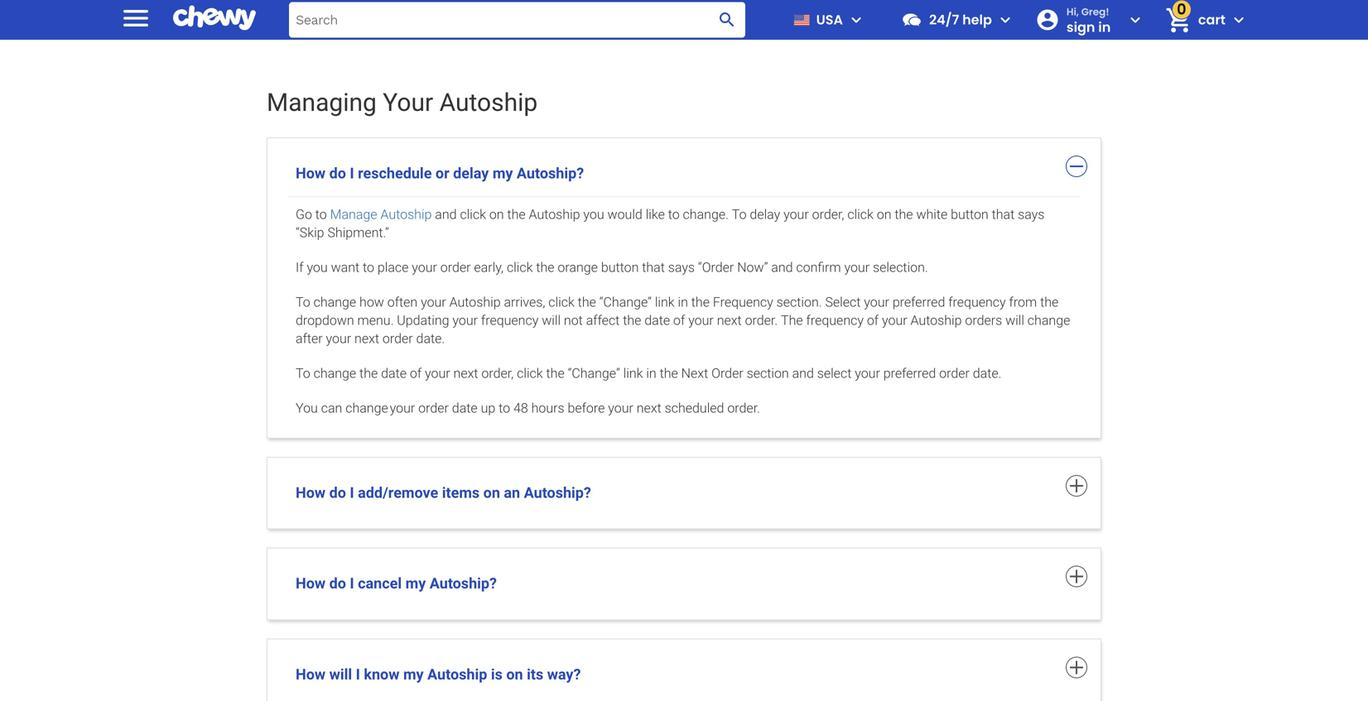 Task type: vqa. For each thing, say whether or not it's contained in the screenshot.
chewy support IMAGE
yes



Task type: locate. For each thing, give the bounding box(es) containing it.
on left white in the right top of the page
[[877, 207, 892, 222]]

next
[[717, 313, 742, 328], [355, 331, 380, 347], [454, 366, 479, 381], [637, 400, 662, 416]]

says
[[1019, 207, 1045, 222], [669, 260, 695, 275]]

1 vertical spatial change
[[1028, 313, 1071, 328]]

and right '"'
[[772, 260, 793, 275]]

button inside white button that says "skip shipment."
[[951, 207, 989, 222]]

1 vertical spatial section
[[747, 366, 789, 381]]

i left add/remove
[[350, 485, 354, 502]]

1 horizontal spatial link
[[655, 294, 675, 310]]

1 vertical spatial autoship?
[[524, 485, 592, 502]]

1 click on the from the left
[[460, 207, 526, 222]]

change for , click the
[[314, 294, 356, 310]]

0 horizontal spatial delay
[[453, 165, 489, 182]]

change up dropdown
[[314, 294, 356, 310]]

submit search image
[[718, 10, 737, 30]]

on right the is
[[507, 667, 523, 684]]

order, for date of your next order,
[[482, 366, 514, 381]]

i for know
[[356, 667, 360, 684]]

to
[[316, 207, 327, 222], [668, 207, 680, 222], [363, 260, 375, 275], [499, 400, 510, 416]]

the up change your order
[[360, 366, 378, 381]]

3 do from the top
[[329, 576, 346, 593]]

1 horizontal spatial button
[[951, 207, 989, 222]]

click on the up early,
[[460, 207, 526, 222]]

change down from
[[1028, 313, 1071, 328]]

2 horizontal spatial frequency
[[949, 294, 1006, 310]]

go
[[296, 207, 312, 222]]

1 vertical spatial "change"
[[568, 366, 620, 381]]

you left "would"
[[584, 207, 605, 222]]

date down the orders at the right top of the page
[[973, 366, 999, 381]]

delay up '"'
[[750, 207, 781, 222]]

order, up confirm
[[813, 207, 845, 222]]

will left know
[[329, 667, 352, 684]]

that
[[992, 207, 1015, 222], [642, 260, 665, 275]]

your up select
[[845, 260, 870, 275]]

how
[[296, 165, 326, 182], [296, 485, 326, 502], [296, 576, 326, 593], [296, 667, 326, 684]]

i left know
[[356, 667, 360, 684]]

my
[[493, 165, 513, 182], [406, 576, 426, 593], [404, 667, 424, 684]]

to right the "change."
[[732, 207, 747, 222]]

Search text field
[[289, 2, 746, 38]]

1 do from the top
[[329, 165, 346, 182]]

2 do from the top
[[329, 485, 346, 502]]

"change" up affect
[[600, 294, 652, 310]]

your inside "orders will change after your next order date."
[[326, 331, 351, 347]]

your inside your preferred frequency from the dropdown menu.
[[865, 294, 890, 310]]

sign
[[1067, 18, 1096, 36]]

how for how will i know my autoship is on its way?
[[296, 667, 326, 684]]

Product search field
[[289, 2, 746, 38]]

0 vertical spatial .
[[819, 294, 822, 310]]

0 horizontal spatial order
[[383, 331, 413, 347]]

order. down frequency
[[745, 313, 778, 328]]

0 vertical spatial in
[[678, 294, 689, 310]]

0 horizontal spatial will
[[329, 667, 352, 684]]

the
[[508, 207, 526, 222], [895, 207, 914, 222], [536, 260, 555, 275], [578, 294, 597, 310], [692, 294, 710, 310], [1041, 294, 1059, 310], [623, 313, 642, 328], [360, 366, 378, 381], [547, 366, 565, 381], [660, 366, 678, 381]]

delay right or
[[453, 165, 489, 182]]

click on the left white in the right top of the page
[[848, 207, 914, 222]]

you right if
[[307, 260, 328, 275]]

change
[[314, 294, 356, 310], [1028, 313, 1071, 328], [314, 366, 356, 381]]

your down preferred
[[883, 313, 908, 328]]

how do i reschedule or delay my autoship? element
[[288, 196, 1081, 426]]

items image
[[1164, 6, 1194, 35]]

1 horizontal spatial you
[[584, 207, 605, 222]]

1 how from the top
[[296, 165, 326, 182]]

your down frequency
[[689, 313, 714, 328]]

1 horizontal spatial says
[[1019, 207, 1045, 222]]

autoship?
[[517, 165, 584, 182], [524, 485, 592, 502], [430, 576, 497, 593]]

that up au toship arrives , click the "change" link in the frequency section
[[642, 260, 665, 275]]

and down or
[[435, 207, 457, 222]]

1 vertical spatial link
[[624, 366, 643, 381]]

to for date of your next order,
[[296, 366, 311, 381]]

my right know
[[404, 667, 424, 684]]

link down "orders will change after your next order date."
[[624, 366, 643, 381]]

that inside white button that says "skip shipment."
[[992, 207, 1015, 222]]

to change the
[[296, 366, 378, 381]]

0 horizontal spatial button
[[601, 260, 639, 275]]

how often your
[[360, 294, 446, 310]]

2 vertical spatial to
[[296, 366, 311, 381]]

shipment."
[[328, 225, 389, 241]]

section left s
[[747, 366, 789, 381]]

frequency up the orders at the right top of the page
[[949, 294, 1006, 310]]

1 horizontal spatial click on the
[[848, 207, 914, 222]]

from
[[1010, 294, 1038, 310]]

says inside white button that says "skip shipment."
[[1019, 207, 1045, 222]]

1 vertical spatial and
[[772, 260, 793, 275]]

frequency down arrives
[[481, 313, 539, 328]]

0 vertical spatial you
[[584, 207, 605, 222]]

its
[[527, 667, 544, 684]]

how will i know my autoship is on its way?
[[296, 667, 581, 684]]

frequency
[[949, 294, 1006, 310], [481, 313, 539, 328], [807, 313, 864, 328]]

1 vertical spatial in
[[647, 366, 657, 381]]

0 horizontal spatial link
[[624, 366, 643, 381]]

scheduled
[[665, 400, 725, 416]]

2 vertical spatial change
[[314, 366, 356, 381]]

2 horizontal spatial will
[[1006, 313, 1025, 328]]

1 horizontal spatial order,
[[813, 207, 845, 222]]

1 vertical spatial .
[[999, 366, 1002, 381]]

will for on
[[329, 667, 352, 684]]

4 how from the top
[[296, 667, 326, 684]]

1 vertical spatial order
[[383, 331, 413, 347]]

do up manage
[[329, 165, 346, 182]]

the up hours
[[547, 366, 565, 381]]

do left cancel
[[329, 576, 346, 593]]

0 horizontal spatial in
[[647, 366, 657, 381]]

button right white in the right top of the page
[[951, 207, 989, 222]]

"
[[698, 260, 702, 275]]

do left add/remove
[[329, 485, 346, 502]]

1 horizontal spatial order
[[441, 260, 471, 275]]

link up "orders will change after your next order date."
[[655, 294, 675, 310]]

0 horizontal spatial you
[[307, 260, 328, 275]]

menu image
[[847, 10, 867, 30]]

how for how do i add/remove items on an autoship?
[[296, 485, 326, 502]]

0 vertical spatial button
[[951, 207, 989, 222]]

date
[[645, 313, 671, 328], [381, 366, 407, 381], [973, 366, 999, 381], [452, 400, 478, 416]]

order inside "orders will change after your next order date."
[[383, 331, 413, 347]]

0 horizontal spatial that
[[642, 260, 665, 275]]

2 horizontal spatial of
[[867, 313, 879, 328]]

0 vertical spatial my
[[493, 165, 513, 182]]

order
[[441, 260, 471, 275], [383, 331, 413, 347]]

1 vertical spatial delay
[[750, 207, 781, 222]]

preferred order
[[884, 366, 970, 381]]

your down date.
[[425, 366, 450, 381]]

do for reschedule
[[329, 165, 346, 182]]

1 vertical spatial my
[[406, 576, 426, 593]]

your right elect
[[855, 366, 881, 381]]

order down the menu.
[[383, 331, 413, 347]]

i
[[350, 165, 354, 182], [350, 485, 354, 502], [350, 576, 354, 593], [356, 667, 360, 684]]

order. down next order
[[728, 400, 761, 416]]

1 horizontal spatial in
[[678, 294, 689, 310]]

to up you on the bottom left
[[296, 366, 311, 381]]

3 how from the top
[[296, 576, 326, 593]]

dropdown
[[296, 313, 354, 328]]

help
[[963, 10, 993, 29]]

to right 'like' at the top left
[[668, 207, 680, 222]]

to for how often your
[[296, 294, 311, 310]]

your right select
[[865, 294, 890, 310]]

that right white in the right top of the page
[[992, 207, 1015, 222]]

your down dropdown
[[326, 331, 351, 347]]

1 vertical spatial do
[[329, 485, 346, 502]]

the right from
[[1041, 294, 1059, 310]]

my for autoship?
[[406, 576, 426, 593]]

you can change your order date up to 48 hours before your next scheduled order.
[[296, 400, 761, 416]]

on left 'an'
[[484, 485, 500, 502]]

go to
[[296, 207, 327, 222]]

change.
[[683, 207, 729, 222]]

to
[[732, 207, 747, 222], [296, 294, 311, 310], [296, 366, 311, 381]]

items
[[442, 485, 480, 502]]

. down the orders at the right top of the page
[[999, 366, 1002, 381]]

24/7 help
[[930, 10, 993, 29]]

0 vertical spatial that
[[992, 207, 1015, 222]]

0 vertical spatial says
[[1019, 207, 1045, 222]]

. left select
[[819, 294, 822, 310]]

"change" up before
[[568, 366, 620, 381]]

1 horizontal spatial that
[[992, 207, 1015, 222]]

if you want to place your order early, c lick the orange button
[[296, 260, 639, 275]]

1 vertical spatial to
[[296, 294, 311, 310]]

1 vertical spatial says
[[669, 260, 695, 275]]

affect
[[586, 313, 620, 328]]

my right or
[[493, 165, 513, 182]]

date up change your order
[[381, 366, 407, 381]]

frequency down . select
[[807, 313, 864, 328]]

the left white in the right top of the page
[[895, 207, 914, 222]]

your
[[784, 207, 809, 222], [412, 260, 437, 275], [845, 260, 870, 275], [421, 294, 446, 310], [865, 294, 890, 310], [453, 313, 478, 328], [689, 313, 714, 328], [883, 313, 908, 328], [326, 331, 351, 347], [425, 366, 450, 381], [855, 366, 881, 381], [608, 400, 634, 416]]

frequency inside your preferred frequency from the dropdown menu.
[[949, 294, 1006, 310]]

the right lick
[[536, 260, 555, 275]]

to change
[[296, 294, 356, 310]]

section
[[777, 294, 819, 310], [747, 366, 789, 381]]

1 vertical spatial you
[[307, 260, 328, 275]]

autoship? for how do i add/remove items on an autoship?
[[524, 485, 592, 502]]

will inside "orders will change after your next order date."
[[1006, 313, 1025, 328]]

how do i add/remove items on an autoship?
[[296, 485, 592, 502]]

and left s
[[793, 366, 814, 381]]

2 click on the from the left
[[848, 207, 914, 222]]

my right cancel
[[406, 576, 426, 593]]

1 vertical spatial that
[[642, 260, 665, 275]]

an
[[504, 485, 520, 502]]

0 horizontal spatial frequency
[[481, 313, 539, 328]]

i up manage
[[350, 165, 354, 182]]

.
[[819, 294, 822, 310], [999, 366, 1002, 381]]

2 vertical spatial do
[[329, 576, 346, 593]]

click on the
[[460, 207, 526, 222], [848, 207, 914, 222]]

0 vertical spatial change
[[314, 294, 356, 310]]

is
[[491, 667, 503, 684]]

2 how from the top
[[296, 485, 326, 502]]

in down "orders will change after your next order date."
[[647, 366, 657, 381]]

0 vertical spatial autoship?
[[517, 165, 584, 182]]

of down date.
[[410, 366, 422, 381]]

or
[[436, 165, 450, 182]]

next order
[[682, 366, 744, 381]]

of down selection.
[[867, 313, 879, 328]]

your down au
[[453, 313, 478, 328]]

date of your next order,
[[381, 366, 514, 381]]

0 vertical spatial do
[[329, 165, 346, 182]]

white
[[917, 207, 948, 222]]

and
[[435, 207, 457, 222], [772, 260, 793, 275], [793, 366, 814, 381]]

orange
[[558, 260, 598, 275]]

if
[[296, 260, 304, 275]]

0 horizontal spatial click on the
[[460, 207, 526, 222]]

will down from
[[1006, 313, 1025, 328]]

of down au toship arrives , click the "change" link in the frequency section
[[674, 313, 686, 328]]

to up dropdown
[[296, 294, 311, 310]]

i left cancel
[[350, 576, 354, 593]]

button up au toship arrives , click the "change" link in the frequency section
[[601, 260, 639, 275]]

cart
[[1199, 10, 1226, 29]]

in up "orders will change after your next order date."
[[678, 294, 689, 310]]

the up updating your frequency will not affect the date of your next order. on the top of page
[[578, 294, 597, 310]]

0 vertical spatial order,
[[813, 207, 845, 222]]

1 vertical spatial order,
[[482, 366, 514, 381]]

order, up up
[[482, 366, 514, 381]]

will down ,
[[542, 313, 561, 328]]

2 vertical spatial my
[[404, 667, 424, 684]]

1 horizontal spatial .
[[999, 366, 1002, 381]]

i for add/remove
[[350, 485, 354, 502]]

section up the
[[777, 294, 819, 310]]

0 vertical spatial order
[[441, 260, 471, 275]]

next inside "orders will change after your next order date."
[[355, 331, 380, 347]]

link
[[655, 294, 675, 310], [624, 366, 643, 381]]

0 horizontal spatial order,
[[482, 366, 514, 381]]

order.
[[745, 313, 778, 328], [728, 400, 761, 416]]

cart menu image
[[1230, 10, 1250, 30]]

way?
[[547, 667, 581, 684]]

you
[[296, 400, 318, 416]]

change up "can"
[[314, 366, 356, 381]]

delay
[[453, 165, 489, 182], [750, 207, 781, 222]]

. select
[[819, 294, 861, 310]]

order left early,
[[441, 260, 471, 275]]



Task type: describe. For each thing, give the bounding box(es) containing it.
your up updating
[[421, 294, 446, 310]]

menu.
[[358, 313, 394, 328]]

elect
[[824, 366, 852, 381]]

manage
[[330, 207, 377, 222]]

date down au toship arrives , click the "change" link in the frequency section
[[645, 313, 671, 328]]

your right place
[[412, 260, 437, 275]]

" order now " and confirm your selection.
[[698, 260, 929, 275]]

the
[[781, 313, 804, 328]]

"change" link in the next order section and s elect your preferred order date .
[[568, 366, 1002, 381]]

click the
[[517, 366, 565, 381]]

help menu image
[[996, 10, 1016, 30]]

the up "orders will change after your next order date."
[[692, 294, 710, 310]]

cancel
[[358, 576, 402, 593]]

select
[[826, 294, 861, 310]]

click up selection.
[[848, 207, 874, 222]]

1 horizontal spatial of
[[674, 313, 686, 328]]

autoship? for how do i reschedule or delay my autoship?
[[517, 165, 584, 182]]

not
[[564, 313, 583, 328]]

can
[[321, 400, 342, 416]]

"
[[764, 260, 768, 275]]

frequency
[[713, 294, 774, 310]]

the up c
[[508, 207, 526, 222]]

arrives
[[504, 294, 543, 310]]

selection.
[[873, 260, 929, 275]]

chewy support image
[[902, 9, 923, 31]]

would
[[608, 207, 643, 222]]

do for add/remove
[[329, 485, 346, 502]]

reschedule
[[358, 165, 432, 182]]

click right ,
[[549, 294, 575, 310]]

i for reschedule
[[350, 165, 354, 182]]

your up " order now " and confirm your selection.
[[784, 207, 809, 222]]

date.
[[416, 331, 445, 347]]

0 vertical spatial to
[[732, 207, 747, 222]]

updating your frequency will not affect the date of your next order.
[[397, 313, 778, 328]]

1 horizontal spatial delay
[[750, 207, 781, 222]]

s
[[818, 366, 824, 381]]

managing
[[267, 88, 377, 117]]

do for cancel
[[329, 576, 346, 593]]

chewy home image
[[173, 0, 256, 36]]

order for early,
[[441, 260, 471, 275]]

how for how do i reschedule or delay my autoship?
[[296, 165, 326, 182]]

autoship up orange
[[529, 207, 580, 222]]

how for how do i cancel my autoship?
[[296, 576, 326, 593]]

that says
[[642, 260, 695, 275]]

account menu image
[[1126, 10, 1146, 30]]

hi, greg! sign in
[[1067, 5, 1111, 36]]

autoship down preferred
[[911, 313, 962, 328]]

1 vertical spatial order.
[[728, 400, 761, 416]]

you would like to
[[584, 207, 680, 222]]

autoship left the is
[[428, 667, 488, 684]]

menu image
[[119, 1, 152, 35]]

order for date.
[[383, 331, 413, 347]]

usa
[[817, 10, 844, 29]]

the inside your preferred frequency from the dropdown menu.
[[1041, 294, 1059, 310]]

click down how do i reschedule or delay my autoship?
[[460, 207, 486, 222]]

want
[[331, 260, 360, 275]]

how do i cancel my autoship?
[[296, 576, 497, 593]]

0 vertical spatial "change"
[[600, 294, 652, 310]]

0 horizontal spatial of
[[410, 366, 422, 381]]

2 vertical spatial autoship?
[[430, 576, 497, 593]]

0 vertical spatial link
[[655, 294, 675, 310]]

hours
[[532, 400, 565, 416]]

my for autoship
[[404, 667, 424, 684]]

greg!
[[1082, 5, 1110, 18]]

autoship down the reschedule
[[381, 207, 432, 222]]

usa button
[[787, 0, 867, 40]]

change for your preferred order date
[[314, 366, 356, 381]]

0 vertical spatial delay
[[453, 165, 489, 182]]

preferred
[[893, 294, 946, 310]]

hi,
[[1067, 5, 1080, 18]]

0 vertical spatial and
[[435, 207, 457, 222]]

48
[[514, 400, 528, 416]]

how
[[360, 294, 384, 310]]

early,
[[474, 260, 504, 275]]

to right up
[[499, 400, 510, 416]]

to right "go"
[[316, 207, 327, 222]]

lick
[[514, 260, 533, 275]]

like
[[646, 207, 665, 222]]

your right before
[[608, 400, 634, 416]]

the up scheduled
[[660, 366, 678, 381]]

"skip
[[296, 225, 324, 241]]

1 horizontal spatial frequency
[[807, 313, 864, 328]]

confirm
[[797, 260, 842, 275]]

often
[[388, 294, 418, 310]]

managing your autoship
[[267, 88, 538, 117]]

in
[[1099, 18, 1111, 36]]

on up early,
[[490, 207, 504, 222]]

the frequency of your
[[781, 313, 908, 328]]

frequency for from
[[949, 294, 1006, 310]]

24/7
[[930, 10, 960, 29]]

the down au toship arrives , click the "change" link in the frequency section
[[623, 313, 642, 328]]

change your order
[[346, 400, 449, 416]]

0 horizontal spatial says
[[669, 260, 695, 275]]

1 horizontal spatial will
[[542, 313, 561, 328]]

up
[[481, 400, 496, 416]]

order, for change. to delay your order,
[[813, 207, 845, 222]]

order
[[702, 260, 734, 275]]

cart link
[[1159, 0, 1226, 40]]

before
[[568, 400, 605, 416]]

au
[[450, 294, 465, 310]]

1 vertical spatial button
[[601, 260, 639, 275]]

add/remove
[[358, 485, 439, 502]]

to right want
[[363, 260, 375, 275]]

white button that says "skip shipment."
[[296, 207, 1045, 241]]

0 vertical spatial order.
[[745, 313, 778, 328]]

updating
[[397, 313, 450, 328]]

orders
[[966, 313, 1003, 328]]

c
[[507, 260, 514, 275]]

i for cancel
[[350, 576, 354, 593]]

0 vertical spatial section
[[777, 294, 819, 310]]

change inside "orders will change after your next order date."
[[1028, 313, 1071, 328]]

autoship right your at top
[[440, 88, 538, 117]]

your
[[383, 88, 434, 117]]

24/7 help link
[[895, 0, 993, 40]]

au toship arrives , click the "change" link in the frequency section
[[450, 294, 819, 310]]

orders will change after your next order date.
[[296, 313, 1071, 347]]

now
[[738, 260, 764, 275]]

place
[[378, 260, 409, 275]]

2 vertical spatial and
[[793, 366, 814, 381]]

how do i reschedule or delay my autoship?
[[296, 165, 584, 182]]

frequency for will
[[481, 313, 539, 328]]

0 horizontal spatial .
[[819, 294, 822, 310]]

click up you can change your order date up to 48 hours before your next scheduled order.
[[517, 366, 543, 381]]

,
[[543, 294, 546, 310]]

toship
[[465, 294, 501, 310]]

will for date.
[[1006, 313, 1025, 328]]

date left up
[[452, 400, 478, 416]]

your preferred frequency from the dropdown menu.
[[296, 294, 1059, 328]]

know
[[364, 667, 400, 684]]

change. to delay your order,
[[683, 207, 845, 222]]

after
[[296, 331, 323, 347]]



